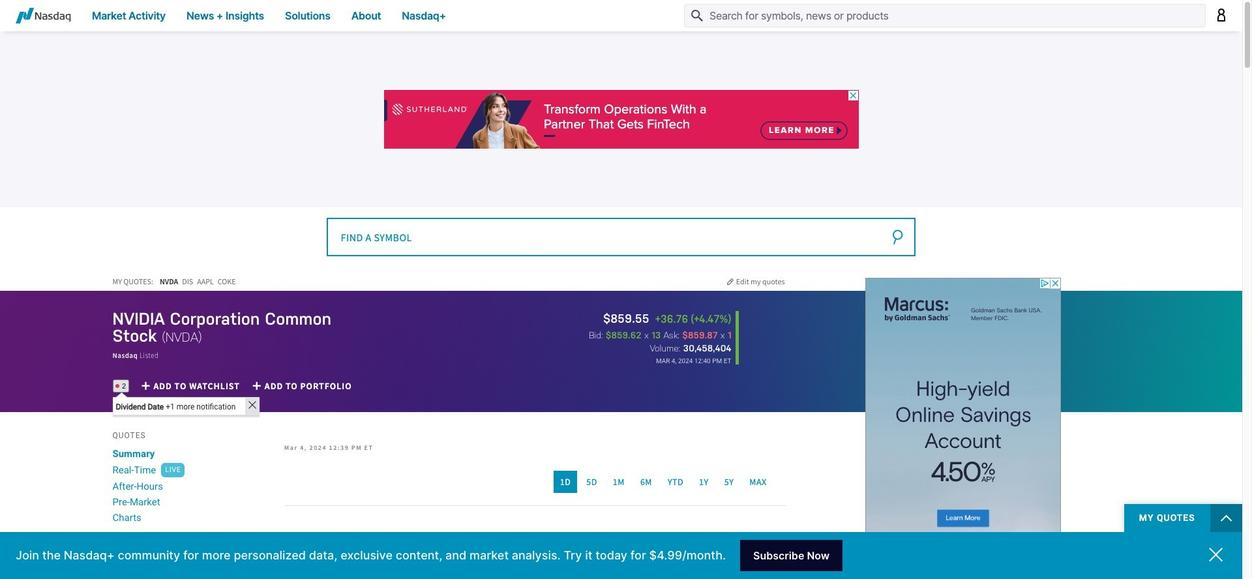 Task type: locate. For each thing, give the bounding box(es) containing it.
1 vertical spatial advertisement element
[[865, 278, 1061, 579]]

0 vertical spatial advertisement element
[[384, 90, 859, 149]]

primary navigation navigation
[[0, 0, 1242, 31]]

1 horizontal spatial advertisement element
[[865, 278, 1061, 579]]

advertisement element
[[384, 90, 859, 149], [865, 278, 1061, 579]]

homepage logo url - navigate back to the homepage image
[[16, 8, 71, 23]]

None search field
[[326, 217, 916, 256]]

0 horizontal spatial advertisement element
[[384, 90, 859, 149]]

account login - click to log into your account image
[[1216, 8, 1227, 21]]



Task type: describe. For each thing, give the bounding box(es) containing it.
Find a Symbol text field
[[326, 218, 916, 256]]

click to dismiss this message and remain on nasdaq.com image
[[1209, 547, 1223, 562]]

Search Button - Click to open the Search Overlay Modal Box text field
[[684, 4, 1206, 27]]

data as of element
[[656, 357, 731, 365]]



Task type: vqa. For each thing, say whether or not it's contained in the screenshot.
Search For A Symbol text box
no



